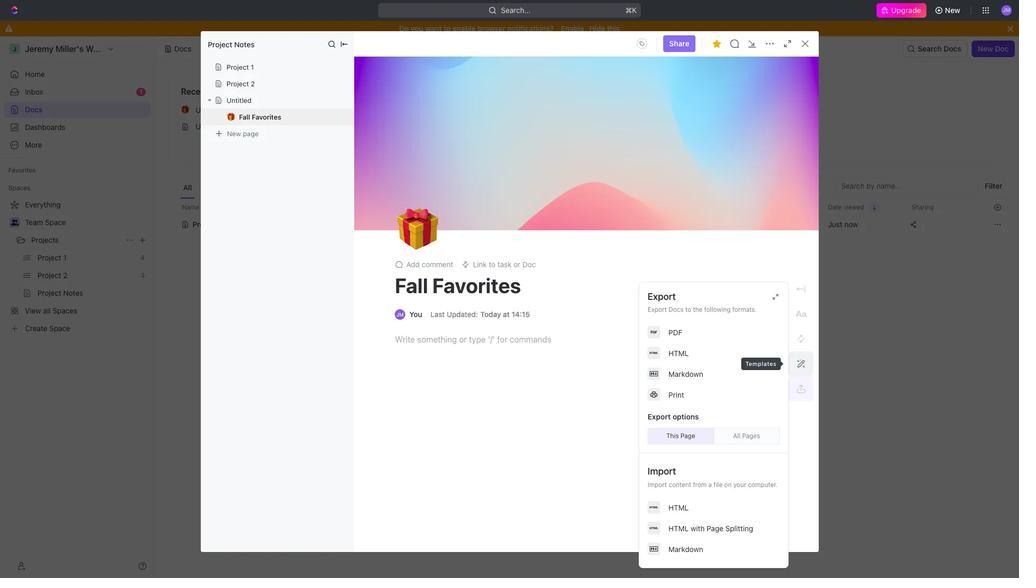 Task type: locate. For each thing, give the bounding box(es) containing it.
1 markdown from the top
[[669, 370, 704, 379]]

change cover button
[[714, 210, 774, 226]]

new right 'search docs'
[[978, 44, 994, 53]]

change cover button
[[714, 210, 774, 226]]

🎁 button
[[227, 113, 239, 121]]

0 vertical spatial notes
[[234, 40, 255, 49]]

0 vertical spatial 1
[[251, 63, 254, 71]]

docs left the
[[669, 306, 684, 314]]

0 horizontal spatial new
[[227, 129, 241, 138]]

page right this
[[681, 433, 696, 440]]

share
[[670, 39, 690, 48]]

or
[[514, 260, 521, 269]]

tree containing team space
[[4, 197, 151, 337]]

search...
[[501, 6, 531, 15]]

inbox
[[25, 87, 43, 96]]

2 vertical spatial to
[[686, 306, 692, 314]]

0 horizontal spatial untitled link
[[177, 119, 433, 135]]

1 untitled • from the left
[[196, 106, 228, 115]]

projects down team space
[[31, 236, 59, 245]]

0 vertical spatial import
[[648, 466, 677, 477]]

0 vertical spatial export
[[648, 292, 676, 302]]

jm inside dropdown button
[[1004, 7, 1011, 13]]

user group image
[[11, 220, 18, 226]]

to right link on the left
[[489, 260, 496, 269]]

space
[[45, 218, 66, 227]]

tree
[[4, 197, 151, 337]]

created by me
[[746, 87, 803, 96]]

untitled link for created by me
[[742, 119, 998, 135]]

2 markdown from the top
[[669, 545, 704, 554]]

untitled • down recent
[[196, 106, 228, 115]]

change
[[720, 213, 746, 222]]

• for created by me
[[789, 106, 793, 114]]

project
[[208, 40, 232, 49], [227, 63, 249, 71], [227, 80, 249, 88], [478, 106, 502, 115], [193, 220, 217, 229]]

2 vertical spatial project notes
[[193, 220, 239, 229]]

🎁 down created
[[746, 106, 754, 114]]

page
[[243, 129, 259, 138]]

0 horizontal spatial page
[[681, 433, 696, 440]]

untitled
[[227, 96, 252, 105], [196, 106, 222, 115], [761, 106, 787, 115], [196, 122, 222, 131], [761, 122, 787, 131]]

docs right my
[[214, 183, 231, 192]]

to inside dropdown button
[[489, 260, 496, 269]]

1 horizontal spatial new
[[946, 6, 961, 15]]

1 vertical spatial projects
[[31, 236, 59, 245]]

2 vertical spatial 1
[[761, 220, 764, 229]]

home
[[25, 70, 45, 79]]

import left content
[[648, 482, 667, 489]]

1 html from the top
[[669, 349, 689, 358]]

jm left you
[[397, 312, 404, 318]]

all pages
[[734, 433, 761, 440]]

row up - at top
[[168, 199, 1007, 216]]

just now
[[829, 220, 859, 229]]

all left my
[[183, 183, 192, 192]]

new for new page
[[227, 129, 241, 138]]

you
[[410, 310, 422, 319]]

docs link
[[4, 102, 151, 118]]

1 horizontal spatial 1
[[251, 63, 254, 71]]

1 vertical spatial html
[[669, 504, 689, 512]]

• up new page
[[224, 106, 228, 114]]

new
[[946, 6, 961, 15], [978, 44, 994, 53], [227, 129, 241, 138]]

2 vertical spatial html
[[669, 524, 689, 533]]

cell
[[168, 216, 180, 234]]

2 horizontal spatial new
[[978, 44, 994, 53]]

1 vertical spatial export
[[648, 306, 667, 314]]

dashboards
[[25, 123, 65, 132]]

fall
[[239, 113, 250, 121], [395, 273, 428, 298]]

1 vertical spatial import
[[648, 482, 667, 489]]

new page
[[227, 129, 259, 138]]

table
[[168, 199, 1007, 235]]

jm up new doc
[[1004, 7, 1011, 13]]

computer.
[[749, 482, 778, 489]]

new down 🎁 dropdown button
[[227, 129, 241, 138]]

1 horizontal spatial untitled link
[[742, 119, 998, 135]]

1 inside 'row'
[[761, 220, 764, 229]]

1 horizontal spatial •
[[789, 106, 793, 114]]

1 vertical spatial jm
[[397, 312, 404, 318]]

🎁 down recent
[[181, 106, 189, 114]]

sidebar navigation
[[0, 36, 156, 579]]

0 vertical spatial new
[[946, 6, 961, 15]]

all for all pages
[[734, 433, 741, 440]]

export up pdf
[[648, 292, 676, 302]]

0 horizontal spatial fall
[[239, 113, 250, 121]]

2 horizontal spatial 1
[[761, 220, 764, 229]]

new inside new doc button
[[978, 44, 994, 53]]

import
[[648, 466, 677, 477], [648, 482, 667, 489]]

page right with
[[707, 524, 724, 533]]

markdown up print
[[669, 370, 704, 379]]

project notes link
[[459, 102, 716, 119]]

1 vertical spatial new
[[978, 44, 994, 53]]

following
[[705, 306, 731, 314]]

date up cover
[[745, 203, 759, 211]]

notes inside button
[[219, 220, 239, 229]]

from
[[693, 482, 707, 489]]

0 vertical spatial doc
[[996, 44, 1009, 53]]

0 horizontal spatial doc
[[523, 260, 536, 269]]

html
[[669, 349, 689, 358], [669, 504, 689, 512], [669, 524, 689, 533]]

link
[[473, 260, 487, 269]]

0 horizontal spatial all
[[183, 183, 192, 192]]

0 vertical spatial jm
[[1004, 7, 1011, 13]]

1
[[251, 63, 254, 71], [140, 88, 143, 96], [761, 220, 764, 229]]

the
[[693, 306, 703, 314]]

all inside button
[[183, 183, 192, 192]]

1 vertical spatial doc
[[523, 260, 536, 269]]

untitled • down created by me
[[761, 106, 793, 115]]

Search by name... text field
[[842, 179, 973, 194]]

projects link
[[31, 232, 122, 249]]

2 vertical spatial export
[[648, 413, 671, 422]]

html left with
[[669, 524, 689, 533]]

row
[[168, 199, 1007, 216], [168, 214, 1007, 235]]

0 vertical spatial fall
[[239, 113, 250, 121]]

doc
[[996, 44, 1009, 53], [523, 260, 536, 269]]

0 vertical spatial all
[[183, 183, 192, 192]]

all left pages
[[734, 433, 741, 440]]

nov 1
[[745, 220, 764, 229]]

0 horizontal spatial projects
[[31, 236, 59, 245]]

1 for nov 1
[[761, 220, 764, 229]]

project notes
[[208, 40, 255, 49], [478, 106, 524, 115], [193, 220, 239, 229]]

0 vertical spatial html
[[669, 349, 689, 358]]

untitled link
[[177, 119, 433, 135], [742, 119, 998, 135]]

your
[[734, 482, 747, 489]]

1 horizontal spatial fall
[[395, 273, 428, 298]]

docs right search
[[944, 44, 962, 53]]

date inside button
[[829, 203, 842, 211]]

team
[[25, 218, 43, 227]]

export for export docs to the following formats.
[[648, 306, 667, 314]]

new inside new button
[[946, 6, 961, 15]]

markdown
[[669, 370, 704, 379], [669, 545, 704, 554]]

doc inside dropdown button
[[523, 260, 536, 269]]

0 horizontal spatial date
[[745, 203, 759, 211]]

1 horizontal spatial doc
[[996, 44, 1009, 53]]

docs
[[174, 44, 192, 53], [944, 44, 962, 53], [25, 105, 42, 114], [214, 183, 231, 192], [669, 306, 684, 314]]

html down content
[[669, 504, 689, 512]]

date inside 'button'
[[745, 203, 759, 211]]

1 untitled link from the left
[[177, 119, 433, 135]]

2 vertical spatial new
[[227, 129, 241, 138]]

new for new doc
[[978, 44, 994, 53]]

1 horizontal spatial jm
[[1004, 7, 1011, 13]]

2 export from the top
[[648, 306, 667, 314]]

• down me
[[789, 106, 793, 114]]

1 date from the left
[[745, 203, 759, 211]]

1 horizontal spatial to
[[489, 260, 496, 269]]

•
[[224, 106, 228, 114], [789, 106, 793, 114]]

file
[[714, 482, 723, 489]]

• for recent
[[224, 106, 228, 114]]

0 horizontal spatial to
[[444, 24, 451, 33]]

search docs
[[918, 44, 962, 53]]

formats.
[[733, 306, 757, 314]]

project notes button
[[181, 214, 508, 235]]

export left the
[[648, 306, 667, 314]]

🎁 inside 🎁 fall favorites
[[227, 113, 235, 121]]

to left the
[[686, 306, 692, 314]]

projects down location
[[531, 220, 558, 229]]

spaces
[[8, 184, 30, 192]]

pages
[[743, 433, 761, 440]]

2 vertical spatial notes
[[219, 220, 239, 229]]

1 horizontal spatial all
[[734, 433, 741, 440]]

docs down inbox
[[25, 105, 42, 114]]

comment
[[422, 260, 454, 269]]

untitled link for recent
[[177, 119, 433, 135]]

all button
[[181, 178, 195, 199]]

1 row from the top
[[168, 199, 1007, 216]]

to right want
[[444, 24, 451, 33]]

doc right "or"
[[523, 260, 536, 269]]

1 horizontal spatial untitled •
[[761, 106, 793, 115]]

jm
[[1004, 7, 1011, 13], [397, 312, 404, 318]]

date for date updated
[[745, 203, 759, 211]]

2 untitled link from the left
[[742, 119, 998, 135]]

doc down 'jm' dropdown button
[[996, 44, 1009, 53]]

my docs
[[201, 183, 231, 192]]

row down the tags
[[168, 214, 1007, 235]]

1 vertical spatial markdown
[[669, 545, 704, 554]]

fall up new page
[[239, 113, 250, 121]]

to
[[444, 24, 451, 33], [489, 260, 496, 269], [686, 306, 692, 314]]

2 date from the left
[[829, 203, 842, 211]]

2 row from the top
[[168, 214, 1007, 235]]

projects
[[531, 220, 558, 229], [31, 236, 59, 245]]

1 export from the top
[[648, 292, 676, 302]]

all
[[183, 183, 192, 192], [734, 433, 741, 440]]

3 export from the top
[[648, 413, 671, 422]]

0 vertical spatial to
[[444, 24, 451, 33]]

0 horizontal spatial •
[[224, 106, 228, 114]]

dropdown menu image
[[634, 35, 651, 52]]

now
[[845, 220, 859, 229]]

last
[[431, 310, 445, 319]]

html with page splitting
[[669, 524, 754, 533]]

html down pdf
[[669, 349, 689, 358]]

2 untitled • from the left
[[761, 106, 793, 115]]

0 horizontal spatial 1
[[140, 88, 143, 96]]

favorites
[[464, 87, 500, 96], [252, 113, 281, 121], [8, 167, 36, 174], [433, 273, 521, 298]]

tab list
[[181, 178, 430, 199]]

new up 'search docs'
[[946, 6, 961, 15]]

date up just
[[829, 203, 842, 211]]

0 horizontal spatial untitled •
[[196, 106, 228, 115]]

1 horizontal spatial page
[[707, 524, 724, 533]]

content
[[669, 482, 692, 489]]

by
[[780, 87, 789, 96]]

markdown down with
[[669, 545, 704, 554]]

docs for export docs to the following formats.
[[669, 306, 684, 314]]

1 vertical spatial 1
[[140, 88, 143, 96]]

export for export
[[648, 292, 676, 302]]

🎁 up new page
[[227, 113, 235, 121]]

1 horizontal spatial date
[[829, 203, 842, 211]]

on
[[725, 482, 732, 489]]

2
[[251, 80, 255, 88]]

notes
[[234, 40, 255, 49], [504, 106, 524, 115], [219, 220, 239, 229]]

0 vertical spatial markdown
[[669, 370, 704, 379]]

projects inside "sidebar" navigation
[[31, 236, 59, 245]]

2 • from the left
[[789, 106, 793, 114]]

with
[[691, 524, 705, 533]]

1 horizontal spatial projects
[[531, 220, 558, 229]]

export up this
[[648, 413, 671, 422]]

row containing name
[[168, 199, 1007, 216]]

1 vertical spatial to
[[489, 260, 496, 269]]

date
[[745, 203, 759, 211], [829, 203, 842, 211]]

import up content
[[648, 466, 677, 477]]

do you want to enable browser notifications? enable hide this
[[400, 24, 620, 33]]

fall down add
[[395, 273, 428, 298]]

1 • from the left
[[224, 106, 228, 114]]

column header
[[168, 199, 180, 216]]

1 vertical spatial all
[[734, 433, 741, 440]]



Task type: describe. For each thing, give the bounding box(es) containing it.
archived button
[[394, 178, 430, 199]]

assigned
[[355, 183, 387, 192]]

docs for my docs
[[214, 183, 231, 192]]

this
[[607, 24, 620, 33]]

add
[[407, 260, 420, 269]]

export docs to the following formats.
[[648, 306, 757, 314]]

0 horizontal spatial jm
[[397, 312, 404, 318]]

untitled • for created by me
[[761, 106, 793, 115]]

search docs button
[[904, 41, 968, 57]]

today
[[481, 310, 501, 319]]

reposition
[[670, 213, 707, 222]]

hide
[[590, 24, 606, 33]]

do
[[400, 24, 409, 33]]

viewed
[[844, 203, 865, 211]]

updated:
[[447, 310, 478, 319]]

new doc button
[[972, 41, 1016, 57]]

new for new
[[946, 6, 961, 15]]

docs for search docs
[[944, 44, 962, 53]]

2 horizontal spatial to
[[686, 306, 692, 314]]

my docs button
[[199, 178, 234, 199]]

untitled • for recent
[[196, 106, 228, 115]]

project 2
[[227, 80, 255, 88]]

favorites inside 🎁 fall favorites
[[252, 113, 281, 121]]

export options
[[648, 413, 699, 422]]

project inside button
[[193, 220, 217, 229]]

0 vertical spatial page
[[681, 433, 696, 440]]

row containing project notes
[[168, 214, 1007, 235]]

new button
[[931, 2, 967, 19]]

docs inside "sidebar" navigation
[[25, 105, 42, 114]]

pdf
[[669, 328, 683, 337]]

this
[[667, 433, 679, 440]]

table containing project notes
[[168, 199, 1007, 235]]

docs up recent
[[174, 44, 192, 53]]

project 1
[[227, 63, 254, 71]]

0 vertical spatial project notes
[[208, 40, 255, 49]]

team space link
[[25, 214, 149, 231]]

splitting
[[726, 524, 754, 533]]

task
[[498, 260, 512, 269]]

me
[[791, 87, 803, 96]]

fall inside 🎁 fall favorites
[[239, 113, 250, 121]]

1 import from the top
[[648, 466, 677, 477]]

0 vertical spatial projects
[[531, 220, 558, 229]]

cover
[[748, 213, 767, 222]]

dashboards link
[[4, 119, 151, 136]]

you
[[411, 24, 423, 33]]

favorites inside button
[[8, 167, 36, 174]]

tab list containing all
[[181, 178, 430, 199]]

my
[[201, 183, 212, 192]]

updated
[[761, 203, 785, 211]]

date viewed button
[[822, 199, 880, 216]]

project notes inside button
[[193, 220, 239, 229]]

1 vertical spatial page
[[707, 524, 724, 533]]

🎁 up add
[[397, 205, 439, 254]]

2 import from the top
[[648, 482, 667, 489]]

sharing
[[912, 203, 934, 211]]

favorites button
[[4, 164, 40, 177]]

created
[[746, 87, 778, 96]]

link to task or doc button
[[458, 257, 540, 272]]

change cover
[[720, 213, 767, 222]]

14:15
[[512, 310, 530, 319]]

1 vertical spatial project notes
[[478, 106, 524, 115]]

at
[[503, 310, 510, 319]]

search
[[918, 44, 942, 53]]

browser
[[478, 24, 506, 33]]

just
[[829, 220, 843, 229]]

add comment
[[407, 260, 454, 269]]

tree inside "sidebar" navigation
[[4, 197, 151, 337]]

🎁 fall favorites
[[227, 113, 281, 121]]

upgrade link
[[877, 3, 927, 18]]

2 html from the top
[[669, 504, 689, 512]]

export for export options
[[648, 413, 671, 422]]

date for date viewed
[[829, 203, 842, 211]]

home link
[[4, 66, 151, 83]]

assigned button
[[353, 178, 390, 199]]

all for all
[[183, 183, 192, 192]]

date updated button
[[739, 199, 792, 216]]

1 inside "sidebar" navigation
[[140, 88, 143, 96]]

3 html from the top
[[669, 524, 689, 533]]

import import content from a file on your computer.
[[648, 466, 778, 489]]

last updated: today at 14:15
[[431, 310, 530, 319]]

date updated
[[745, 203, 785, 211]]

column header inside table
[[168, 199, 180, 216]]

this page
[[667, 433, 696, 440]]

nov
[[745, 220, 759, 229]]

want
[[425, 24, 442, 33]]

recent
[[181, 87, 209, 96]]

enable
[[561, 24, 584, 33]]

new doc
[[978, 44, 1009, 53]]

print
[[669, 391, 685, 400]]

options
[[673, 413, 699, 422]]

1 vertical spatial fall
[[395, 273, 428, 298]]

1 vertical spatial notes
[[504, 106, 524, 115]]

location
[[521, 203, 546, 211]]

doc inside button
[[996, 44, 1009, 53]]

1 for project 1
[[251, 63, 254, 71]]

notifications?
[[508, 24, 554, 33]]

⌘k
[[626, 6, 637, 15]]

fall favorites
[[395, 273, 521, 298]]

enable
[[453, 24, 476, 33]]

name
[[182, 203, 199, 211]]

upgrade
[[892, 6, 922, 15]]



Task type: vqa. For each thing, say whether or not it's contained in the screenshot.
JM inside the Dropdown Button
yes



